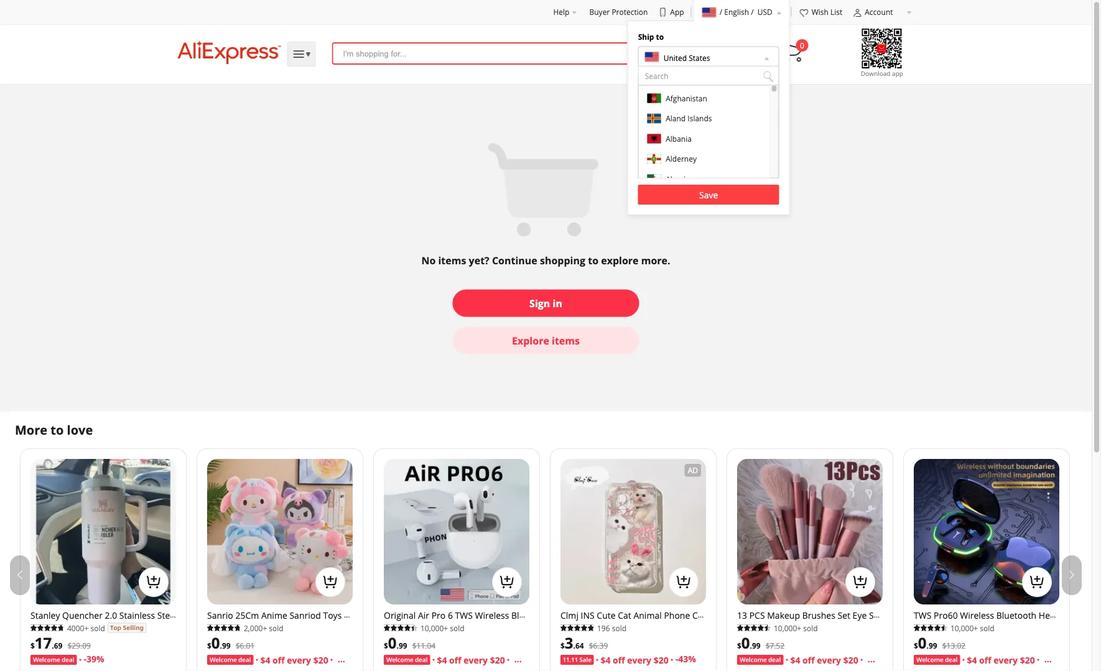 Task type: locate. For each thing, give the bounding box(es) containing it.
explore items link
[[453, 327, 640, 355]]

noise
[[1006, 622, 1029, 634]]

. for $ 0 . 99 $6.01
[[220, 641, 222, 651]]

wireless up xiaomi
[[475, 610, 509, 622]]

english
[[725, 7, 750, 17]]

0 for tws pro60 wireless bluetooth hea dset with mic earbuds noise cancel ling stereo bluetooth earphones air pro 60 wireless headphones
[[919, 633, 927, 654]]

iphone down headset
[[425, 646, 453, 658]]

0 horizontal spatial soft
[[236, 634, 252, 646]]

$20 down xiaomi
[[490, 655, 505, 666]]

sold for $ 0 . 99 $6.01
[[269, 623, 284, 634]]

$20 for earphones
[[1021, 655, 1036, 666]]

10,000+ sold for makeup
[[774, 623, 818, 634]]

stereo
[[931, 634, 958, 646]]

10,000+ sold up eyeshadow
[[774, 623, 818, 634]]

every down 2020
[[628, 655, 652, 666]]

. inside $ 0 . 99 $7.52
[[750, 641, 753, 651]]

1 horizontal spatial /
[[751, 7, 754, 17]]

99
[[222, 641, 231, 651], [399, 641, 408, 651], [753, 641, 761, 651], [929, 641, 938, 651]]

headphones inside tws pro60 wireless bluetooth hea dset with mic earbuds noise cancel ling stereo bluetooth earphones air pro 60 wireless headphones
[[979, 646, 1031, 658]]

25cm
[[236, 610, 259, 622]]

3 $4 from the left
[[601, 655, 611, 666]]

$4 down headset
[[437, 655, 447, 666]]

every for bag
[[818, 655, 842, 666]]

2 horizontal spatial pro
[[914, 646, 929, 658]]

4 $ from the left
[[561, 641, 565, 651]]

iphone up xr
[[588, 622, 616, 634]]

10,000+ sold
[[421, 623, 465, 634], [774, 623, 818, 634], [951, 623, 995, 634]]

sh
[[870, 610, 880, 622]]

to left love
[[51, 422, 64, 439]]

1 $20 from the left
[[314, 655, 329, 666]]

sold up "40oz"
[[91, 623, 105, 634]]

2 10,000+ from the left
[[774, 623, 802, 634]]

. for $ 0 . 99 $7.52
[[750, 641, 753, 651]]

$7.52
[[766, 641, 785, 651]]

1 $4 from the left
[[261, 655, 270, 666]]

1 vertical spatial iphone
[[425, 646, 453, 658]]

soft
[[236, 634, 252, 646], [680, 634, 696, 646]]

0 horizontal spatial iphone
[[425, 646, 453, 658]]

$4 off every $20 down noise
[[968, 655, 1036, 666]]

$ 0 . 99 $7.52
[[738, 633, 785, 654]]

0 vertical spatial usd
[[758, 7, 773, 17]]

sold down 6
[[450, 623, 465, 634]]

1 sold from the left
[[91, 623, 105, 634]]

3 every from the left
[[628, 655, 652, 666]]

air inside original air pro 6 tws wireless blu etooth earphones headphones min i earpone headset for xiaomi andr oid apple iphone earbuds
[[418, 610, 430, 622]]

1 horizontal spatial earphones
[[1002, 634, 1046, 646]]

with up travel
[[147, 622, 164, 634]]

for up xs
[[572, 622, 586, 634]]

no
[[422, 254, 436, 267]]

0 horizontal spatial items
[[439, 254, 467, 267]]

l inside sanrio 25cm anime sanriod toys k awaii kuromi mymelody cinnamoro l plush soft stuffed animals doll plu shie pillow xmas gift decor
[[207, 634, 210, 646]]

$4 off every $20 down animals at the left bottom
[[261, 655, 329, 666]]

6 . from the left
[[927, 641, 929, 651]]

$4 down $6.39
[[601, 655, 611, 666]]

99 right oid on the left of the page
[[399, 641, 408, 651]]

2 horizontal spatial to
[[656, 31, 664, 42]]

cute
[[597, 610, 616, 622]]

iphone
[[588, 622, 616, 634], [425, 646, 453, 658]]

1 10,000+ from the left
[[421, 623, 448, 634]]

0 horizontal spatial air
[[418, 610, 430, 622]]

2 10,000+ sold from the left
[[774, 623, 818, 634]]

1 vertical spatial earbuds
[[455, 646, 489, 658]]

2 horizontal spatial 10,000+
[[951, 623, 979, 634]]

. inside the $ 17 . 69 $29.09
[[52, 641, 54, 651]]

$20 for for
[[490, 655, 505, 666]]

3
[[565, 633, 574, 654]]

13 down cat
[[618, 622, 628, 634]]

2 with from the left
[[934, 622, 952, 634]]

1 horizontal spatial with
[[934, 622, 952, 634]]

$4 for xmas
[[261, 655, 270, 666]]

ad
[[688, 466, 698, 476]]

$ inside $ 3 . 64 $6.39
[[561, 641, 565, 651]]

earphones
[[413, 622, 457, 634], [1002, 634, 1046, 646]]

items
[[439, 254, 467, 267], [552, 334, 580, 347]]

2.0
[[105, 610, 117, 622]]

0 horizontal spatial -
[[84, 654, 87, 665]]

- down the plus
[[676, 654, 679, 665]]

sold for $ 3 . 64 $6.39
[[612, 623, 627, 634]]

earphones up headset
[[413, 622, 457, 634]]

tws right 6
[[455, 610, 473, 622]]

. inside $ 0 . 99 $13.02
[[927, 641, 929, 651]]

united states link
[[639, 46, 780, 68]]

1 tws from the left
[[455, 610, 473, 622]]

se
[[561, 622, 570, 634]]

99 inside $ 0 . 99 $7.52
[[753, 641, 761, 651]]

1 horizontal spatial soft
[[680, 634, 696, 646]]

99 inside $ 0 . 99 $6.01
[[222, 641, 231, 651]]

$ for $ 0 . 99 $11.04
[[384, 641, 388, 651]]

iphone inside original air pro 6 tws wireless blu etooth earphones headphones min i earpone headset for xiaomi andr oid apple iphone earbuds
[[425, 646, 453, 658]]

2 - from the left
[[676, 654, 679, 665]]

earphones inside original air pro 6 tws wireless blu etooth earphones headphones min i earpone headset for xiaomi andr oid apple iphone earbuds
[[413, 622, 457, 634]]

explore items
[[512, 334, 580, 347]]

1 vertical spatial headphones
[[979, 646, 1031, 658]]

0 horizontal spatial pro
[[432, 610, 446, 622]]

4 . from the left
[[574, 641, 576, 651]]

bluetooth down "mic"
[[960, 634, 1000, 646]]

13 pcs makeup brushes set eye sh adow foundation women cosmetic brush eyeshadow blush beauty sof t make up tools bag
[[738, 610, 882, 658]]

1 99 from the left
[[222, 641, 231, 651]]

items right no
[[439, 254, 467, 267]]

$4 down "mic"
[[968, 655, 978, 666]]

10,000+ sold up headset
[[421, 623, 465, 634]]

protection
[[612, 7, 648, 17]]

0 left pillow
[[212, 633, 220, 654]]

with
[[147, 622, 164, 634], [934, 622, 952, 634]]

max
[[580, 634, 598, 646]]

air right original
[[418, 610, 430, 622]]

1 horizontal spatial for
[[572, 622, 586, 634]]

- left cup
[[84, 654, 87, 665]]

4 every from the left
[[818, 655, 842, 666]]

99 left up
[[753, 641, 761, 651]]

soft left si
[[680, 634, 696, 646]]

earbuds inside original air pro 6 tws wireless blu etooth earphones headphones min i earpone headset for xiaomi andr oid apple iphone earbuds
[[455, 646, 489, 658]]

sold for $ 17 . 69 $29.09
[[91, 623, 105, 634]]

10,000+ sold up $13.02 at the right bottom of the page
[[951, 623, 995, 634]]

5 sold from the left
[[804, 623, 818, 634]]

$20 down noise
[[1021, 655, 1036, 666]]

1 . from the left
[[52, 641, 54, 651]]

blush
[[812, 634, 835, 646]]

off for earbuds
[[450, 655, 462, 666]]

0 horizontal spatial l
[[31, 622, 33, 634]]

1 horizontal spatial 10,000+
[[774, 623, 802, 634]]

7
[[647, 634, 652, 646]]

10,000+ up eyeshadow
[[774, 623, 802, 634]]

sanrio
[[207, 610, 233, 622]]

for left xiaomi
[[461, 634, 474, 646]]

3 $4 off every $20 from the left
[[601, 655, 669, 666]]

$4 off every $20 for earbuds
[[437, 655, 505, 666]]

love
[[67, 422, 93, 439]]

2 $20 from the left
[[490, 655, 505, 666]]

5 $4 from the left
[[968, 655, 978, 666]]

/
[[720, 7, 723, 17], [751, 7, 754, 17]]

2 horizontal spatial 10,000+ sold
[[951, 623, 995, 634]]

usd right english
[[758, 7, 773, 17]]

3 $20 from the left
[[654, 655, 669, 666]]

0 horizontal spatial for
[[461, 634, 474, 646]]

/ right english
[[751, 7, 754, 17]]

travel
[[139, 634, 164, 646]]

$ inside $ 0 . 99 $7.52
[[738, 641, 742, 651]]

. for $ 3 . 64 $6.39
[[574, 641, 576, 651]]

5 . from the left
[[750, 641, 753, 651]]

5 $20 from the left
[[1021, 655, 1036, 666]]

$ inside $ 0 . 99 $13.02
[[914, 641, 919, 651]]

earphones down noise
[[1002, 634, 1046, 646]]

. inside $ 3 . 64 $6.39
[[574, 641, 576, 651]]

10,000+ up $13.02 at the right bottom of the page
[[951, 623, 979, 634]]

$20 down beauty
[[844, 655, 859, 666]]

sold down brushes
[[804, 623, 818, 634]]

make
[[743, 646, 765, 658]]

6 sold from the left
[[981, 623, 995, 634]]

insulated
[[70, 622, 108, 634]]

1 horizontal spatial pro
[[631, 622, 645, 634]]

mini
[[671, 622, 689, 634]]

account
[[865, 7, 894, 17]]

1 - from the left
[[84, 654, 87, 665]]

0 vertical spatial to
[[656, 31, 664, 42]]

xiaomi
[[476, 634, 504, 646]]

clmj
[[561, 610, 579, 622]]

3 10,000+ from the left
[[951, 623, 979, 634]]

1 horizontal spatial earbuds
[[970, 622, 1004, 634]]

0 for sanrio 25cm anime sanriod toys k awaii kuromi mymelody cinnamoro l plush soft stuffed animals doll plu shie pillow xmas gift decor
[[212, 633, 220, 654]]

wireless inside original air pro 6 tws wireless blu etooth earphones headphones min i earpone headset for xiaomi andr oid apple iphone earbuds
[[475, 610, 509, 622]]

10,000+ for pro
[[421, 623, 448, 634]]

$4 for xr
[[601, 655, 611, 666]]

for inside original air pro 6 tws wireless blu etooth earphones headphones min i earpone headset for xiaomi andr oid apple iphone earbuds
[[461, 634, 474, 646]]

1 horizontal spatial -
[[676, 654, 679, 665]]

0 horizontal spatial usd
[[643, 160, 658, 170]]

1 vertical spatial air
[[1048, 634, 1060, 646]]

$4 for tools
[[791, 655, 801, 666]]

tws inside original air pro 6 tws wireless blu etooth earphones headphones min i earpone headset for xiaomi andr oid apple iphone earbuds
[[455, 610, 473, 622]]

4 $4 from the left
[[791, 655, 801, 666]]

1 horizontal spatial to
[[588, 254, 599, 267]]

k
[[344, 610, 350, 622]]

earbuds
[[970, 622, 1004, 634], [455, 646, 489, 658]]

1 with from the left
[[147, 622, 164, 634]]

3 sold from the left
[[450, 623, 465, 634]]

l up d
[[31, 622, 33, 634]]

every down xiaomi
[[464, 655, 488, 666]]

to right "ship"
[[656, 31, 664, 42]]

5 $ from the left
[[738, 641, 742, 651]]

l up shie
[[207, 634, 210, 646]]

every down animals at the left bottom
[[287, 655, 311, 666]]

2 every from the left
[[464, 655, 488, 666]]

1 $ from the left
[[31, 641, 35, 651]]

4 off from the left
[[803, 655, 815, 666]]

. inside $ 0 . 99 $11.04
[[397, 641, 399, 651]]

more.
[[642, 254, 671, 267]]

10,000+ for makeup
[[774, 623, 802, 634]]

3 off from the left
[[613, 655, 625, 666]]

2 tws from the left
[[914, 610, 932, 622]]

2 $4 from the left
[[437, 655, 447, 666]]

off for bag
[[803, 655, 815, 666]]

pro down ling
[[914, 646, 929, 658]]

0 vertical spatial air
[[418, 610, 430, 622]]

10,000+ up headset
[[421, 623, 448, 634]]

13
[[738, 610, 748, 622], [618, 622, 628, 634]]

sold
[[91, 623, 105, 634], [269, 623, 284, 634], [450, 623, 465, 634], [612, 623, 627, 634], [804, 623, 818, 634], [981, 623, 995, 634]]

1 horizontal spatial air
[[1048, 634, 1060, 646]]

$20 down 8
[[654, 655, 669, 666]]

soft down kuromi
[[236, 634, 252, 646]]

pro up 2020
[[631, 622, 645, 634]]

united states
[[664, 53, 711, 63]]

4 $4 off every $20 from the left
[[791, 655, 859, 666]]

earphones inside tws pro60 wireless bluetooth hea dset with mic earbuds noise cancel ling stereo bluetooth earphones air pro 60 wireless headphones
[[1002, 634, 1046, 646]]

$4 off every $20 down blush
[[791, 655, 859, 666]]

islands
[[688, 113, 712, 123]]

3 . from the left
[[397, 641, 399, 651]]

0 vertical spatial earbuds
[[970, 622, 1004, 634]]

2 $ from the left
[[207, 641, 212, 651]]

pro left 6
[[432, 610, 446, 622]]

every down noise
[[994, 655, 1019, 666]]

0 horizontal spatial 13
[[618, 622, 628, 634]]

$ left earpone
[[384, 641, 388, 651]]

wish list link
[[800, 7, 843, 18]]

$ left xs
[[561, 641, 565, 651]]

$4 for headphones
[[968, 655, 978, 666]]

ins
[[581, 610, 595, 622]]

2,000+
[[244, 623, 267, 634]]

sold up se
[[612, 623, 627, 634]]

headphones down noise
[[979, 646, 1031, 658]]

2 $4 off every $20 from the left
[[437, 655, 505, 666]]

off for gift
[[273, 655, 285, 666]]

headphones up xiaomi
[[459, 622, 511, 634]]

0 horizontal spatial headphones
[[459, 622, 511, 634]]

1 horizontal spatial headphones
[[979, 646, 1031, 658]]

x
[[561, 634, 566, 646]]

vacuum
[[35, 622, 68, 634]]

99 inside $ 0 . 99 $11.04
[[399, 641, 408, 651]]

2 off from the left
[[450, 655, 462, 666]]

sold down anime
[[269, 623, 284, 634]]

I'm shopping for... text field
[[343, 44, 758, 63]]

99 inside $ 0 . 99 $13.02
[[929, 641, 938, 651]]

to
[[656, 31, 664, 42], [588, 254, 599, 267], [51, 422, 64, 439]]

0 horizontal spatial 10,000+
[[421, 623, 448, 634]]

1 horizontal spatial 10,000+ sold
[[774, 623, 818, 634]]

$ left and
[[31, 641, 35, 651]]

beauty
[[837, 634, 865, 646]]

10,000+ sold for wireless
[[951, 623, 995, 634]]

explore
[[601, 254, 639, 267]]

every for earbuds
[[464, 655, 488, 666]]

0 horizontal spatial to
[[51, 422, 64, 439]]

up
[[767, 646, 779, 658]]

1 10,000+ sold from the left
[[421, 623, 465, 634]]

0 horizontal spatial /
[[720, 7, 723, 17]]

0 inside 0 link
[[801, 40, 805, 50]]

0 down size image
[[801, 40, 805, 50]]

1 horizontal spatial tws
[[914, 610, 932, 622]]

0 right the t
[[742, 633, 750, 654]]

$4 off every $20 down xiaomi
[[437, 655, 505, 666]]

0 horizontal spatial tws
[[455, 610, 473, 622]]

sold right "mic"
[[981, 623, 995, 634]]

$4 for iphone
[[437, 655, 447, 666]]

brush
[[738, 634, 762, 646]]

0 link
[[783, 39, 809, 62]]

. inside $ 0 . 99 $6.01
[[220, 641, 222, 651]]

1 vertical spatial items
[[552, 334, 580, 347]]

3 99 from the left
[[753, 641, 761, 651]]

decor
[[294, 646, 318, 658]]

tws up dset
[[914, 610, 932, 622]]

makeup
[[768, 610, 801, 622]]

earbuds down xiaomi
[[455, 646, 489, 658]]

for
[[572, 622, 586, 634], [461, 634, 474, 646]]

6
[[448, 610, 453, 622]]

99 left $6.01
[[222, 641, 231, 651]]

cat
[[618, 610, 632, 622]]

3 10,000+ sold from the left
[[951, 623, 995, 634]]

earbuds right "mic"
[[970, 622, 1004, 634]]

5 every from the left
[[994, 655, 1019, 666]]

13 up adow
[[738, 610, 748, 622]]

$ for $ 0 . 99 $7.52
[[738, 641, 742, 651]]

air down cancel
[[1048, 634, 1060, 646]]

bluetooth
[[997, 610, 1037, 622], [960, 634, 1000, 646]]

wireless
[[475, 610, 509, 622], [961, 610, 995, 622], [943, 646, 977, 658]]

196 sold
[[598, 623, 627, 634]]

sold for $ 0 . 99 $7.52
[[804, 623, 818, 634]]

0 left 60
[[919, 633, 927, 654]]

$ left make at the right of page
[[738, 641, 742, 651]]

- for 43%
[[676, 654, 679, 665]]

licone
[[561, 646, 585, 658]]

every down blush
[[818, 655, 842, 666]]

0 right i
[[388, 633, 397, 654]]

6 $ from the left
[[914, 641, 919, 651]]

0 horizontal spatial 10,000+ sold
[[421, 623, 465, 634]]

1 $4 off every $20 from the left
[[261, 655, 329, 666]]

usd inside usd ( us dollar ) link
[[643, 160, 658, 170]]

0 horizontal spatial earbuds
[[455, 646, 489, 658]]

1 soft from the left
[[236, 634, 252, 646]]

196
[[598, 623, 610, 634]]

$ inside the $ 17 . 69 $29.09
[[31, 641, 35, 651]]

0 vertical spatial items
[[439, 254, 467, 267]]

every for se
[[628, 655, 652, 666]]

with inside stanley quencher 2.0  stainless stee l vacuum insulated tumbler with li d and straw 40oz thermal travel m ug coffee hot cup
[[147, 622, 164, 634]]

2 sold from the left
[[269, 623, 284, 634]]

1 every from the left
[[287, 655, 311, 666]]

pro
[[432, 610, 446, 622], [631, 622, 645, 634], [914, 646, 929, 658]]

eyeshadow
[[764, 634, 810, 646]]

4 $20 from the left
[[844, 655, 859, 666]]

$ inside $ 0 . 99 $11.04
[[384, 641, 388, 651]]

plus
[[661, 634, 678, 646]]

items right 'explore'
[[552, 334, 580, 347]]

2 . from the left
[[220, 641, 222, 651]]

0 vertical spatial headphones
[[459, 622, 511, 634]]

2 vertical spatial to
[[51, 422, 64, 439]]

with up stereo
[[934, 622, 952, 634]]

1 horizontal spatial 13
[[738, 610, 748, 622]]

$ down dset
[[914, 641, 919, 651]]

0 horizontal spatial earphones
[[413, 622, 457, 634]]

$4 left gift
[[261, 655, 270, 666]]

1 off from the left
[[273, 655, 285, 666]]

/ left english
[[720, 7, 723, 17]]

$ left plush
[[207, 641, 212, 651]]

to left explore
[[588, 254, 599, 267]]

4 99 from the left
[[929, 641, 938, 651]]

10,000+ for wireless
[[951, 623, 979, 634]]

1 horizontal spatial l
[[207, 634, 210, 646]]

to for more to love
[[51, 422, 64, 439]]

2 99 from the left
[[399, 641, 408, 651]]

size image
[[800, 8, 810, 18]]

currency
[[639, 139, 672, 150]]

1 vertical spatial usd
[[643, 160, 658, 170]]

1 horizontal spatial iphone
[[588, 622, 616, 634]]

13 inside the 13 pcs makeup brushes set eye sh adow foundation women cosmetic brush eyeshadow blush beauty sof t make up tools bag
[[738, 610, 748, 622]]

$20 down doll
[[314, 655, 329, 666]]

united
[[664, 53, 687, 63]]

bluetooth up noise
[[997, 610, 1037, 622]]

0 horizontal spatial with
[[147, 622, 164, 634]]

1 horizontal spatial items
[[552, 334, 580, 347]]

usd left (
[[643, 160, 658, 170]]

4 sold from the left
[[612, 623, 627, 634]]

5 off from the left
[[980, 655, 992, 666]]

awaii
[[207, 622, 228, 634]]

1 vertical spatial to
[[588, 254, 599, 267]]

stee
[[157, 610, 175, 622]]

off for se
[[613, 655, 625, 666]]

$ inside $ 0 . 99 $6.01
[[207, 641, 212, 651]]

3 $ from the left
[[384, 641, 388, 651]]

2 soft from the left
[[680, 634, 696, 646]]

hea
[[1040, 610, 1056, 622]]

l
[[31, 622, 33, 634], [207, 634, 210, 646]]

0 vertical spatial iphone
[[588, 622, 616, 634]]

99 right ling
[[929, 641, 938, 651]]

$4 left bag
[[791, 655, 801, 666]]

air inside tws pro60 wireless bluetooth hea dset with mic earbuds noise cancel ling stereo bluetooth earphones air pro 60 wireless headphones
[[1048, 634, 1060, 646]]

download app image
[[845, 26, 920, 78]]

2020
[[624, 634, 644, 646]]

12
[[659, 622, 669, 634]]

$4 off every $20 down 2020
[[601, 655, 669, 666]]

pro inside tws pro60 wireless bluetooth hea dset with mic earbuds noise cancel ling stereo bluetooth earphones air pro 60 wireless headphones
[[914, 646, 929, 658]]



Task type: describe. For each thing, give the bounding box(es) containing it.
doll
[[321, 634, 337, 646]]

stanley quencher 2.0  stainless stee l vacuum insulated tumbler with li d and straw 40oz thermal travel m ug coffee hot cup
[[31, 610, 175, 658]]

60
[[931, 646, 941, 658]]

. for $ 17 . 69 $29.09
[[52, 641, 54, 651]]

cosmetic
[[845, 622, 882, 634]]

app
[[671, 7, 685, 17]]

ship to
[[639, 31, 664, 42]]

buyer
[[590, 7, 610, 17]]

brushes
[[803, 610, 836, 622]]

ling
[[914, 634, 929, 646]]

$20 for animals
[[314, 655, 329, 666]]

2,000+ sold
[[244, 623, 284, 634]]

/ english / usd
[[720, 7, 773, 17]]

more to love
[[15, 422, 93, 439]]

original air pro 6 tws wireless blu etooth earphones headphones min i earpone headset for xiaomi andr oid apple iphone earbuds
[[384, 610, 529, 658]]

alabama link
[[639, 73, 780, 94]]

sign in button
[[453, 290, 640, 317]]

app link
[[658, 7, 685, 18]]

apple
[[399, 646, 422, 658]]

wish list
[[812, 7, 843, 17]]

headphones inside original air pro 6 tws wireless blu etooth earphones headphones min i earpone headset for xiaomi andr oid apple iphone earbuds
[[459, 622, 511, 634]]

sanriod
[[290, 610, 321, 622]]

10,000+ sold for pro
[[421, 623, 465, 634]]

iphone inside clmj ins cute cat animal phone ca se for iphone 13 pro 11 12 mini 14 x xs max xr se 2020 7 8 plus soft si licone protective cover
[[588, 622, 616, 634]]

pro inside clmj ins cute cat animal phone ca se for iphone 13 pro 11 12 mini 14 x xs max xr se 2020 7 8 plus soft si licone protective cover
[[631, 622, 645, 634]]

aland
[[666, 113, 686, 123]]

plush
[[212, 634, 234, 646]]

min
[[513, 622, 529, 634]]

2 / from the left
[[751, 7, 754, 17]]

yet?
[[469, 254, 490, 267]]

soft inside clmj ins cute cat animal phone ca se for iphone 13 pro 11 12 mini 14 x xs max xr se 2020 7 8 plus soft si licone protective cover
[[680, 634, 696, 646]]

clmj ins cute cat animal phone ca se for iphone 13 pro 11 12 mini 14 x xs max xr se 2020 7 8 plus soft si licone protective cover
[[561, 610, 706, 658]]

afghanistan
[[666, 93, 707, 103]]

wish
[[812, 7, 829, 17]]

tws pro60 wireless bluetooth hea dset with mic earbuds noise cancel ling stereo bluetooth earphones air pro 60 wireless headphones
[[914, 610, 1060, 658]]

size image
[[853, 8, 863, 18]]

stanley
[[31, 610, 60, 622]]

sold for $ 0 . 99 $11.04
[[450, 623, 465, 634]]

li
[[166, 622, 173, 634]]

save
[[700, 189, 719, 201]]

wireless up "mic"
[[961, 610, 995, 622]]

pcs
[[750, 610, 765, 622]]

(
[[660, 160, 663, 170]]

toys
[[323, 610, 342, 622]]

to for ship to
[[656, 31, 664, 42]]

0 for original air pro 6 tws wireless blu etooth earphones headphones min i earpone headset for xiaomi andr oid apple iphone earbuds
[[388, 633, 397, 654]]

17
[[35, 633, 52, 654]]

help
[[554, 7, 570, 17]]

alabama
[[645, 78, 676, 88]]

69
[[54, 641, 62, 651]]

5 $4 off every $20 from the left
[[968, 655, 1036, 666]]

$29.09
[[67, 641, 91, 651]]

13 inside clmj ins cute cat animal phone ca se for iphone 13 pro 11 12 mini 14 x xs max xr se 2020 7 8 plus soft si licone protective cover
[[618, 622, 628, 634]]

every for gift
[[287, 655, 311, 666]]

. for $ 0 . 99 $11.04
[[397, 641, 399, 651]]

list
[[831, 7, 843, 17]]

coffee
[[43, 646, 69, 658]]

shopping
[[540, 254, 586, 267]]

$4 off every $20 for se
[[601, 655, 669, 666]]

usd ( us dollar ) link
[[643, 155, 701, 175]]

foundation
[[762, 622, 809, 634]]

0 vertical spatial bluetooth
[[997, 610, 1037, 622]]

- 39%
[[84, 654, 104, 665]]

and
[[38, 634, 54, 646]]

)
[[699, 160, 701, 170]]

with inside tws pro60 wireless bluetooth hea dset with mic earbuds noise cancel ling stereo bluetooth earphones air pro 60 wireless headphones
[[934, 622, 952, 634]]

adow
[[738, 622, 760, 634]]

items for explore
[[552, 334, 580, 347]]

oid
[[384, 646, 397, 658]]

sold for $ 0 . 99 $13.02
[[981, 623, 995, 634]]

4000+
[[67, 623, 89, 634]]

$ 3 . 64 $6.39
[[561, 633, 608, 654]]

tws inside tws pro60 wireless bluetooth hea dset with mic earbuds noise cancel ling stereo bluetooth earphones air pro 60 wireless headphones
[[914, 610, 932, 622]]

m
[[166, 634, 174, 646]]

99 for oid
[[399, 641, 408, 651]]

items for no
[[439, 254, 467, 267]]

pro60
[[934, 610, 958, 622]]

0 for 13 pcs makeup brushes set eye sh adow foundation women cosmetic brush eyeshadow blush beauty sof t make up tools bag
[[742, 633, 750, 654]]

4000+ sold
[[67, 623, 105, 634]]

$4 off every $20 for bag
[[791, 655, 859, 666]]

wireless down stereo
[[943, 646, 977, 658]]

1 horizontal spatial usd
[[758, 7, 773, 17]]

$4 off every $20 for gift
[[261, 655, 329, 666]]

no items yet? continue shopping to explore more.
[[422, 254, 671, 267]]

l inside stanley quencher 2.0  stainless stee l vacuum insulated tumbler with li d and straw 40oz thermal travel m ug coffee hot cup
[[31, 622, 33, 634]]

aland islands
[[666, 113, 712, 123]]

$ 0 . 99 $13.02
[[914, 633, 966, 654]]

- for 39%
[[84, 654, 87, 665]]

$ for $ 0 . 99 $13.02
[[914, 641, 919, 651]]

more
[[15, 422, 47, 439]]

$11.04
[[413, 641, 436, 651]]

Search text field
[[639, 66, 780, 86]]

buyer protection
[[590, 7, 648, 17]]

1 / from the left
[[720, 7, 723, 17]]

14
[[691, 622, 701, 634]]

straw
[[56, 634, 79, 646]]

$ for $ 0 . 99 $6.01
[[207, 641, 212, 651]]

99 for make
[[753, 641, 761, 651]]

$6.01
[[236, 641, 255, 651]]

sign
[[530, 297, 551, 310]]

99 for 60
[[929, 641, 938, 651]]

states
[[689, 53, 711, 63]]

. for $ 0 . 99 $13.02
[[927, 641, 929, 651]]

usd ( us dollar )
[[643, 160, 701, 170]]

soft inside sanrio 25cm anime sanriod toys k awaii kuromi mymelody cinnamoro l plush soft stuffed animals doll plu shie pillow xmas gift decor
[[236, 634, 252, 646]]

$ for $ 17 . 69 $29.09
[[31, 641, 35, 651]]

cover
[[630, 646, 654, 658]]

earbuds inside tws pro60 wireless bluetooth hea dset with mic earbuds noise cancel ling stereo bluetooth earphones air pro 60 wireless headphones
[[970, 622, 1004, 634]]

pro inside original air pro 6 tws wireless blu etooth earphones headphones min i earpone headset for xiaomi andr oid apple iphone earbuds
[[432, 610, 446, 622]]

$20 for beauty
[[844, 655, 859, 666]]

t
[[738, 646, 741, 658]]

$ for $ 3 . 64 $6.39
[[561, 641, 565, 651]]

eye
[[853, 610, 867, 622]]

99 for shie
[[222, 641, 231, 651]]

save button
[[639, 185, 780, 205]]

tumbler
[[110, 622, 144, 634]]

dset
[[914, 622, 932, 634]]

set
[[838, 610, 851, 622]]

$20 for mini
[[654, 655, 669, 666]]

anime
[[261, 610, 287, 622]]

1 vertical spatial bluetooth
[[960, 634, 1000, 646]]

kuromi
[[230, 622, 260, 634]]

for inside clmj ins cute cat animal phone ca se for iphone 13 pro 11 12 mini 14 x xs max xr se 2020 7 8 plus soft si licone protective cover
[[572, 622, 586, 634]]

sof
[[868, 634, 881, 646]]



Task type: vqa. For each thing, say whether or not it's contained in the screenshot.


